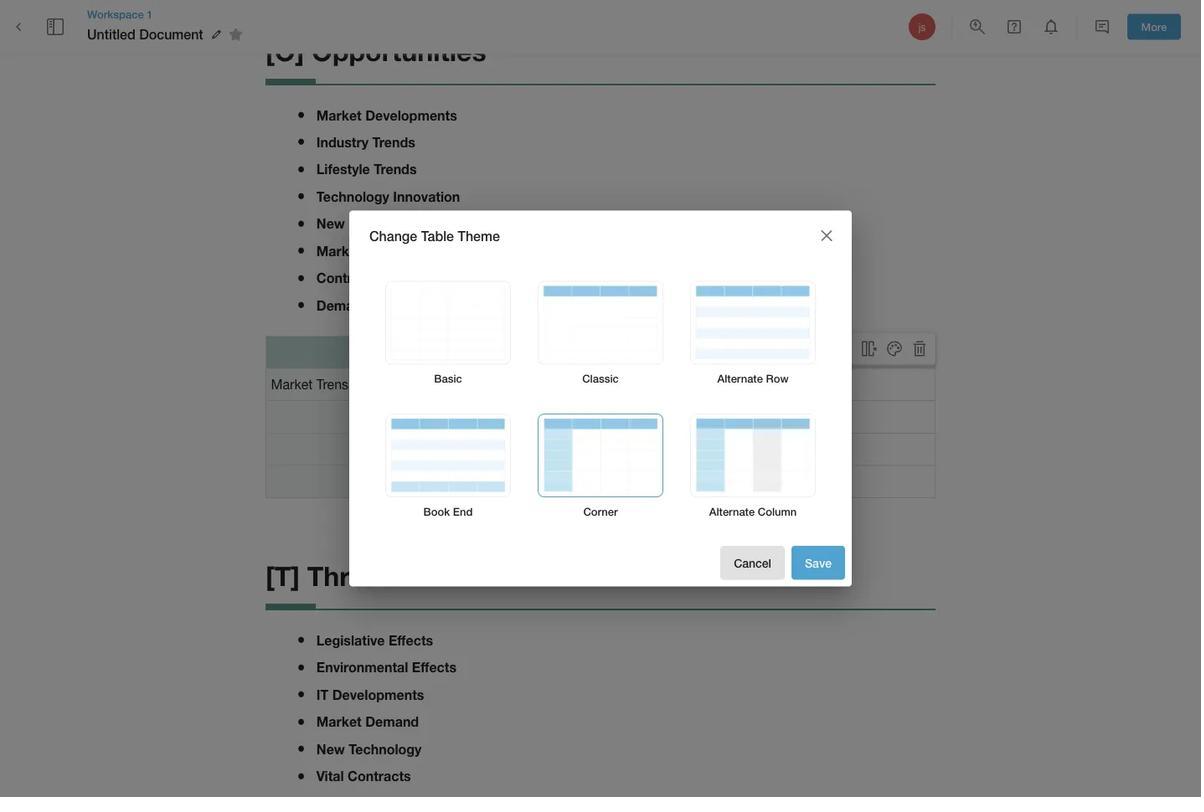 Task type: locate. For each thing, give the bounding box(es) containing it.
0 vertical spatial developments
[[365, 107, 457, 123]]

1 vertical spatial contracts
[[348, 769, 411, 785]]

legislative effects
[[317, 633, 433, 649]]

contracts down new technology
[[348, 769, 411, 785]]

0 vertical spatial alternate
[[718, 373, 763, 385]]

market left trens
[[271, 377, 313, 393]]

alternate for alternate row
[[718, 373, 763, 385]]

developments down environmental effects
[[332, 687, 424, 703]]

save
[[805, 556, 832, 570]]

0 vertical spatial trends
[[372, 135, 415, 151]]

classic
[[583, 373, 619, 385]]

legislative
[[317, 633, 385, 649]]

1 vertical spatial new
[[317, 742, 345, 758]]

1 vertical spatial developments
[[332, 687, 424, 703]]

trends
[[372, 135, 415, 151], [374, 162, 417, 178], [374, 298, 417, 314]]

effects for environmental effects
[[412, 660, 457, 676]]

alternate left column
[[710, 505, 755, 518]]

effects
[[389, 633, 433, 649], [412, 660, 457, 676]]

&
[[384, 271, 393, 287]]

2 new from the top
[[317, 742, 345, 758]]

new markets
[[317, 216, 401, 232]]

cancel
[[734, 556, 772, 570]]

contracts & partners
[[317, 271, 451, 287]]

1 vertical spatial trends
[[374, 162, 417, 178]]

change table theme dialog
[[349, 211, 852, 587]]

partners
[[397, 271, 451, 287]]

favorite image
[[226, 24, 246, 44]]

vital contracts
[[317, 769, 411, 785]]

cancel button
[[721, 546, 785, 580]]

demand trends
[[317, 298, 417, 314]]

technology
[[317, 189, 390, 205], [349, 742, 422, 758]]

0 vertical spatial demand
[[317, 298, 370, 314]]

trends down &
[[374, 298, 417, 314]]

alternate left row
[[718, 373, 763, 385]]

untitled
[[87, 26, 136, 42]]

1 vertical spatial effects
[[412, 660, 457, 676]]

change
[[370, 228, 417, 244]]

demand down contracts & partners
[[317, 298, 370, 314]]

[o]
[[266, 36, 304, 67]]

market down the it
[[317, 715, 362, 730]]

market up industry
[[317, 107, 362, 123]]

0 vertical spatial effects
[[389, 633, 433, 649]]

new
[[317, 216, 345, 232], [317, 742, 345, 758]]

2 vertical spatial trends
[[374, 298, 417, 314]]

effects down legislative effects
[[412, 660, 457, 676]]

alternate
[[718, 373, 763, 385], [710, 505, 755, 518]]

market down new markets
[[317, 244, 362, 260]]

contracts up demand trends
[[317, 271, 380, 287]]

more button
[[1128, 14, 1181, 40]]

1 vertical spatial alternate
[[710, 505, 755, 518]]

technology up new markets
[[317, 189, 390, 205]]

demand down it developments
[[365, 715, 419, 730]]

demand
[[317, 298, 370, 314], [365, 715, 419, 730]]

tactics
[[450, 244, 495, 260]]

new up vital
[[317, 742, 345, 758]]

trends up technology innovation
[[374, 162, 417, 178]]

developments
[[365, 107, 457, 123], [332, 687, 424, 703]]

1
[[147, 7, 153, 20]]

to
[[433, 244, 446, 260]]

alternate for alternate column
[[710, 505, 755, 518]]

technology down market demand
[[349, 742, 422, 758]]

workspace 1
[[87, 7, 153, 20]]

market demand
[[317, 715, 419, 730]]

trends down market developments
[[372, 135, 415, 151]]

basic
[[434, 373, 462, 385]]

document
[[139, 26, 203, 42]]

developments for market developments
[[365, 107, 457, 123]]

0 vertical spatial contracts
[[317, 271, 380, 287]]

contracts
[[317, 271, 380, 287], [348, 769, 411, 785]]

0 vertical spatial technology
[[317, 189, 390, 205]]

market response to tactics
[[317, 244, 495, 260]]

developments up industry trends
[[365, 107, 457, 123]]

market developments
[[317, 107, 457, 123]]

market
[[317, 107, 362, 123], [317, 244, 362, 260], [271, 377, 313, 393], [317, 715, 362, 730]]

effects up environmental effects
[[389, 633, 433, 649]]

new left markets
[[317, 216, 345, 232]]

0 vertical spatial new
[[317, 216, 345, 232]]

environmental effects
[[317, 660, 457, 676]]

[o] opportunities
[[266, 36, 487, 67]]

workspace
[[87, 7, 144, 20]]

[t] threats
[[266, 561, 404, 593]]

effects for legislative effects
[[389, 633, 433, 649]]

1 new from the top
[[317, 216, 345, 232]]

change table theme
[[370, 228, 500, 244]]

corner
[[584, 505, 618, 518]]



Task type: vqa. For each thing, say whether or not it's contained in the screenshot.
New Markets
yes



Task type: describe. For each thing, give the bounding box(es) containing it.
technology innovation
[[317, 189, 460, 205]]

new for new markets
[[317, 216, 345, 232]]

book end
[[424, 505, 473, 518]]

lifestyle
[[317, 162, 370, 178]]

developments for it developments
[[332, 687, 424, 703]]

js button
[[907, 11, 938, 43]]

market trens
[[271, 377, 349, 393]]

innovation
[[393, 189, 460, 205]]

untitled document
[[87, 26, 203, 42]]

new for new technology
[[317, 742, 345, 758]]

end
[[453, 505, 473, 518]]

industry trends
[[317, 135, 415, 151]]

vital
[[317, 769, 344, 785]]

trends for demand trends
[[374, 298, 417, 314]]

market for market developments
[[317, 107, 362, 123]]

table
[[421, 228, 454, 244]]

response
[[365, 244, 429, 260]]

book
[[424, 505, 450, 518]]

more
[[1142, 20, 1168, 33]]

workspace 1 link
[[87, 7, 249, 22]]

it
[[317, 687, 329, 703]]

theme
[[458, 228, 500, 244]]

markets
[[349, 216, 401, 232]]

js
[[919, 21, 926, 33]]

market for market demand
[[317, 715, 362, 730]]

threats
[[307, 561, 404, 593]]

it developments
[[317, 687, 424, 703]]

environmental
[[317, 660, 408, 676]]

lifestyle trends
[[317, 162, 417, 178]]

save button
[[792, 546, 845, 580]]

new technology
[[317, 742, 422, 758]]

trens
[[317, 377, 349, 393]]

column
[[758, 505, 797, 518]]

[t]
[[266, 561, 300, 593]]

alternate row
[[718, 373, 789, 385]]

market for market response to tactics
[[317, 244, 362, 260]]

1 vertical spatial demand
[[365, 715, 419, 730]]

market for market trens
[[271, 377, 313, 393]]

alternate column
[[710, 505, 797, 518]]

industry
[[317, 135, 369, 151]]

trends for lifestyle trends
[[374, 162, 417, 178]]

opportunities
[[312, 36, 487, 67]]

row
[[766, 373, 789, 385]]

trends for industry trends
[[372, 135, 415, 151]]

1 vertical spatial technology
[[349, 742, 422, 758]]



